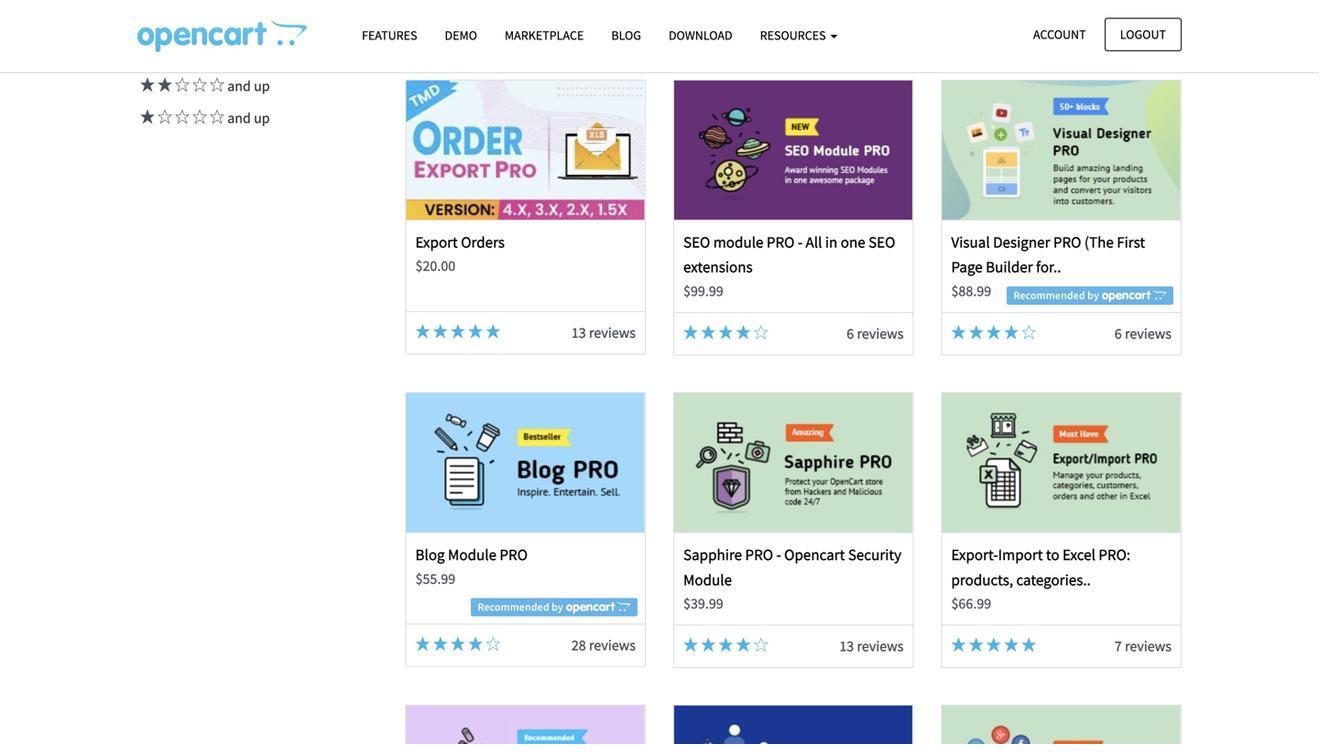 Task type: locate. For each thing, give the bounding box(es) containing it.
star light o image down sapphire pro - opencart security module $39.99
[[754, 638, 768, 653]]

0 vertical spatial -
[[798, 233, 803, 252]]

-
[[798, 233, 803, 252], [776, 546, 781, 565]]

and up
[[224, 13, 270, 31], [224, 45, 270, 63], [224, 77, 270, 95], [224, 109, 270, 127]]

star light o image down "seo module pro - all in one seo extensions $99.99"
[[754, 325, 768, 340]]

pro for module
[[500, 546, 528, 565]]

blog for blog module pro $55.99
[[415, 546, 445, 565]]

and for 2nd and up link from the top of the page
[[227, 45, 251, 63]]

6 for visual designer pro (the first page builder for..
[[1115, 325, 1122, 343]]

3 and from the top
[[227, 77, 251, 95]]

0 horizontal spatial 6 reviews
[[847, 325, 904, 343]]

1 and from the top
[[227, 13, 251, 31]]

module up $39.99
[[683, 571, 732, 590]]

export-import to excel pro: products, categories.. $66.99
[[951, 546, 1131, 613]]

export orders image
[[407, 81, 645, 220]]

13 reviews
[[572, 324, 636, 342], [839, 638, 904, 656]]

1 vertical spatial star light o image
[[754, 325, 768, 340]]

0 horizontal spatial module
[[448, 546, 497, 565]]

1 horizontal spatial 6
[[1115, 325, 1122, 343]]

reviews for export orders
[[589, 324, 636, 342]]

1 horizontal spatial 13
[[839, 638, 854, 656]]

6 reviews
[[847, 325, 904, 343], [1115, 325, 1172, 343]]

1 6 from the left
[[847, 325, 854, 343]]

extensions
[[683, 258, 753, 277]]

star light o image
[[207, 13, 224, 28], [190, 45, 207, 60], [207, 45, 224, 60], [172, 77, 190, 92], [190, 77, 207, 92], [207, 77, 224, 92], [155, 109, 172, 124], [172, 109, 190, 124], [207, 109, 224, 124], [1022, 325, 1036, 340], [486, 637, 500, 652]]

export-import to excel pro: products, categories.. image
[[942, 394, 1181, 533]]

download
[[669, 27, 733, 44]]

demo link
[[431, 19, 491, 51]]

0 horizontal spatial blog
[[415, 546, 445, 565]]

and up link
[[137, 13, 270, 31], [137, 45, 270, 63], [137, 77, 270, 95], [137, 109, 270, 127]]

blog link
[[598, 19, 655, 51]]

4 and from the top
[[227, 109, 251, 127]]

module inside blog module pro $55.99
[[448, 546, 497, 565]]

visual
[[951, 233, 990, 252]]

blog inside blog module pro $55.99
[[415, 546, 445, 565]]

seo right one
[[869, 233, 895, 252]]

2 and from the top
[[227, 45, 251, 63]]

import
[[998, 546, 1043, 565]]

0 horizontal spatial -
[[776, 546, 781, 565]]

module
[[448, 546, 497, 565], [683, 571, 732, 590]]

sapphire pro - opencart security module $39.99
[[683, 546, 902, 613]]

6
[[847, 325, 854, 343], [1115, 325, 1122, 343]]

in
[[825, 233, 838, 252]]

1 vertical spatial module
[[683, 571, 732, 590]]

1 horizontal spatial seo
[[869, 233, 895, 252]]

download link
[[655, 19, 746, 51]]

4 and up from the top
[[224, 109, 270, 127]]

0 vertical spatial 13 reviews
[[572, 324, 636, 342]]

builder
[[986, 258, 1033, 277]]

other extensions image
[[137, 19, 307, 52]]

pro inside "seo module pro - all in one seo extensions $99.99"
[[767, 233, 795, 252]]

0 horizontal spatial 13
[[572, 324, 586, 342]]

export
[[415, 233, 458, 252]]

- inside sapphire pro - opencart security module $39.99
[[776, 546, 781, 565]]

0 horizontal spatial seo
[[683, 233, 710, 252]]

pro inside visual designer pro (the first page builder for.. $88.99
[[1053, 233, 1081, 252]]

reviews for seo module pro - all in one seo extensions
[[857, 325, 904, 343]]

export orders link
[[415, 233, 505, 252]]

blog module pro link
[[415, 546, 528, 565]]

star light image
[[172, 13, 190, 28], [190, 13, 207, 28], [155, 45, 172, 60], [137, 77, 155, 92], [415, 324, 430, 339], [486, 324, 500, 339], [719, 325, 733, 340], [736, 325, 751, 340], [951, 325, 966, 340], [415, 637, 430, 652], [451, 637, 465, 652], [468, 637, 483, 652], [951, 638, 966, 653], [969, 638, 984, 653], [1004, 638, 1019, 653], [1022, 638, 1036, 653]]

export orders $20.00
[[415, 233, 505, 275]]

13
[[572, 324, 586, 342], [839, 638, 854, 656]]

module
[[713, 233, 764, 252]]

1 vertical spatial blog
[[415, 546, 445, 565]]

7
[[1115, 638, 1122, 656]]

marketplace link
[[491, 19, 598, 51]]

3 up from the top
[[254, 77, 270, 95]]

pro inside blog module pro $55.99
[[500, 546, 528, 565]]

for..
[[1036, 258, 1061, 277]]

- left all
[[798, 233, 803, 252]]

blog up $55.99
[[415, 546, 445, 565]]

1 vertical spatial -
[[776, 546, 781, 565]]

6 reviews for seo module pro - all in one seo extensions
[[847, 325, 904, 343]]

account link
[[1018, 18, 1102, 51]]

0 horizontal spatial 6
[[847, 325, 854, 343]]

up
[[254, 13, 270, 31], [254, 45, 270, 63], [254, 77, 270, 95], [254, 109, 270, 127]]

seo up extensions
[[683, 233, 710, 252]]

1 horizontal spatial -
[[798, 233, 803, 252]]

4 and up link from the top
[[137, 109, 270, 127]]

sapphire pro - opencart security module image
[[674, 394, 913, 533]]

3 and up from the top
[[224, 77, 270, 95]]

0 vertical spatial 13
[[572, 324, 586, 342]]

1 6 reviews from the left
[[847, 325, 904, 343]]

13 for sapphire pro - opencart security module
[[839, 638, 854, 656]]

1 horizontal spatial module
[[683, 571, 732, 590]]

star light o image
[[190, 109, 207, 124], [754, 325, 768, 340], [754, 638, 768, 653]]

2 up from the top
[[254, 45, 270, 63]]

0 vertical spatial module
[[448, 546, 497, 565]]

$39.99
[[683, 595, 723, 613]]

0 horizontal spatial 13 reviews
[[572, 324, 636, 342]]

0 vertical spatial blog
[[611, 27, 641, 44]]

pro for designer
[[1053, 233, 1081, 252]]

logout link
[[1105, 18, 1182, 51]]

3 and up link from the top
[[137, 77, 270, 95]]

blog
[[611, 27, 641, 44], [415, 546, 445, 565]]

and
[[227, 13, 251, 31], [227, 45, 251, 63], [227, 77, 251, 95], [227, 109, 251, 127]]

13 reviews for sapphire pro - opencart security module
[[839, 638, 904, 656]]

social login pro (paypal, facebook, telegram, tu.. image
[[942, 706, 1181, 745]]

reviews for visual designer pro (the first page builder for..
[[1125, 325, 1172, 343]]

export-
[[951, 546, 998, 565]]

demo
[[445, 27, 477, 44]]

opencart
[[784, 546, 845, 565]]

seo
[[683, 233, 710, 252], [869, 233, 895, 252]]

reviews for blog module pro
[[589, 637, 636, 655]]

and for 1st and up link from the bottom
[[227, 109, 251, 127]]

module up $55.99
[[448, 546, 497, 565]]

3
[[1115, 11, 1122, 29]]

account
[[1033, 26, 1086, 43]]

reviews
[[1125, 11, 1172, 29], [589, 324, 636, 342], [857, 325, 904, 343], [1125, 325, 1172, 343], [589, 637, 636, 655], [857, 638, 904, 656], [1125, 638, 1172, 656]]

1 horizontal spatial 13 reviews
[[839, 638, 904, 656]]

star light o image down other extensions image
[[190, 109, 207, 124]]

star light image
[[137, 13, 155, 28], [155, 13, 172, 28], [137, 45, 155, 60], [172, 45, 190, 60], [155, 77, 172, 92], [137, 109, 155, 124], [433, 324, 448, 339], [451, 324, 465, 339], [468, 324, 483, 339], [683, 325, 698, 340], [701, 325, 716, 340], [969, 325, 984, 340], [987, 325, 1001, 340], [1004, 325, 1019, 340], [433, 637, 448, 652], [683, 638, 698, 653], [701, 638, 716, 653], [719, 638, 733, 653], [736, 638, 751, 653], [987, 638, 1001, 653]]

2 6 from the left
[[1115, 325, 1122, 343]]

2 and up link from the top
[[137, 45, 270, 63]]

2 vertical spatial star light o image
[[754, 638, 768, 653]]

1 horizontal spatial 6 reviews
[[1115, 325, 1172, 343]]

1 and up link from the top
[[137, 13, 270, 31]]

pro
[[767, 233, 795, 252], [1053, 233, 1081, 252], [500, 546, 528, 565], [745, 546, 773, 565]]

reviews for sapphire pro - opencart security module
[[857, 638, 904, 656]]

1 vertical spatial 13
[[839, 638, 854, 656]]

seo module pro - all in one seo extensions $99.99
[[683, 233, 895, 300]]

- left opencart
[[776, 546, 781, 565]]

all
[[806, 233, 822, 252]]

2 and up from the top
[[224, 45, 270, 63]]

blog left download
[[611, 27, 641, 44]]

first
[[1117, 233, 1145, 252]]

resources
[[760, 27, 829, 44]]

1 horizontal spatial blog
[[611, 27, 641, 44]]

1 vertical spatial 13 reviews
[[839, 638, 904, 656]]

13 reviews for export orders
[[572, 324, 636, 342]]

2 6 reviews from the left
[[1115, 325, 1172, 343]]



Task type: describe. For each thing, give the bounding box(es) containing it.
gdpr pro - full gdpr compliance for opencart image
[[674, 706, 913, 745]]

star light o image for blog module pro
[[754, 638, 768, 653]]

ajax filter pro with seo links (must have for go.. image
[[407, 706, 645, 745]]

seo module pro - all in one seo extensions image
[[674, 81, 913, 220]]

to
[[1046, 546, 1060, 565]]

(the
[[1085, 233, 1114, 252]]

sapphire pro - opencart security module link
[[683, 546, 902, 590]]

reviews for export-import to excel pro: products, categories..
[[1125, 638, 1172, 656]]

4 up from the top
[[254, 109, 270, 127]]

$20.00
[[415, 257, 456, 275]]

- inside "seo module pro - all in one seo extensions $99.99"
[[798, 233, 803, 252]]

blog module pro image
[[407, 394, 645, 533]]

3 reviews
[[1115, 11, 1172, 29]]

designer
[[993, 233, 1050, 252]]

2 seo from the left
[[869, 233, 895, 252]]

$66.99
[[951, 595, 991, 613]]

28 reviews
[[572, 637, 636, 655]]

7 reviews
[[1115, 638, 1172, 656]]

visual designer pro  (the first page builder for.. image
[[942, 81, 1181, 220]]

visual designer pro (the first page builder for.. $88.99
[[951, 233, 1145, 300]]

1 up from the top
[[254, 13, 270, 31]]

features link
[[348, 19, 431, 51]]

star light o image for export orders
[[754, 325, 768, 340]]

6 for seo module pro - all in one seo extensions
[[847, 325, 854, 343]]

13 for export orders
[[572, 324, 586, 342]]

marketplace
[[505, 27, 584, 44]]

categories..
[[1016, 571, 1091, 590]]

products,
[[951, 571, 1013, 590]]

28
[[572, 637, 586, 655]]

1 seo from the left
[[683, 233, 710, 252]]

0 vertical spatial star light o image
[[190, 109, 207, 124]]

visual designer pro (the first page builder for.. link
[[951, 233, 1145, 277]]

features
[[362, 27, 417, 44]]

$55.99
[[415, 570, 456, 588]]

pro inside sapphire pro - opencart security module $39.99
[[745, 546, 773, 565]]

blog for blog
[[611, 27, 641, 44]]

$99.99
[[683, 282, 723, 300]]

page
[[951, 258, 983, 277]]

$88.99
[[951, 282, 991, 300]]

pro for module
[[767, 233, 795, 252]]

one
[[841, 233, 865, 252]]

sapphire
[[683, 546, 742, 565]]

logout
[[1120, 26, 1166, 43]]

1 and up from the top
[[224, 13, 270, 31]]

and for third and up link from the top of the page
[[227, 77, 251, 95]]

excel
[[1063, 546, 1096, 565]]

6 reviews for visual designer pro (the first page builder for..
[[1115, 325, 1172, 343]]

seo module pro - all in one seo extensions link
[[683, 233, 895, 277]]

blog module pro $55.99
[[415, 546, 528, 588]]

resources link
[[746, 19, 851, 51]]

security
[[848, 546, 902, 565]]

export-import to excel pro: products, categories.. link
[[951, 546, 1131, 590]]

and for 1st and up link
[[227, 13, 251, 31]]

pro:
[[1099, 546, 1131, 565]]

orders
[[461, 233, 505, 252]]

module inside sapphire pro - opencart security module $39.99
[[683, 571, 732, 590]]



Task type: vqa. For each thing, say whether or not it's contained in the screenshot.
Download link
yes



